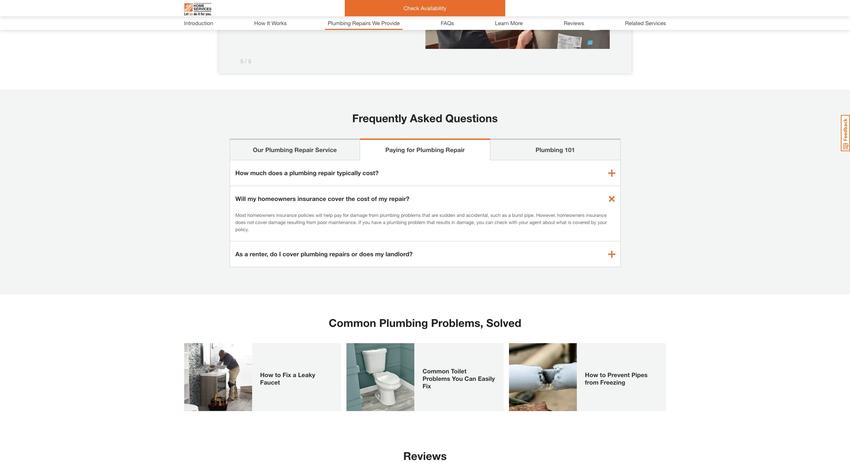 Task type: vqa. For each thing, say whether or not it's contained in the screenshot.
5
yes



Task type: locate. For each thing, give the bounding box(es) containing it.
for up maintenance.
[[343, 212, 349, 218]]

insurance
[[298, 195, 326, 202], [276, 212, 297, 218], [586, 212, 607, 218]]

1 horizontal spatial insurance
[[298, 195, 326, 202]]

1 horizontal spatial you
[[477, 219, 484, 225]]

how inside how to prevent pipes from freezing
[[585, 371, 599, 379]]

does
[[268, 169, 283, 177], [235, 219, 246, 225], [359, 250, 374, 258]]

1 vertical spatial fix
[[423, 382, 431, 390]]

you right if
[[363, 219, 370, 225]]

does down most
[[235, 219, 246, 225]]

0 vertical spatial fix
[[283, 371, 291, 379]]

0 horizontal spatial reviews
[[404, 450, 447, 462]]

to left leaky
[[275, 371, 281, 379]]

insurance up resulting
[[276, 212, 297, 218]]

1 horizontal spatial your
[[598, 219, 607, 225]]

service provider repairing water heater image
[[425, 0, 610, 49]]

faucet
[[260, 379, 280, 386]]

services
[[646, 20, 666, 26]]

cover left the
[[328, 195, 344, 202]]

will my homeowners insurance cover the cost of my repair?
[[235, 195, 410, 202]]

to inside page to learn more or request a water heater repair.
[[341, 6, 346, 13]]

for
[[407, 146, 415, 153], [343, 212, 349, 218]]

0 vertical spatial that
[[422, 212, 430, 218]]

to inside how to fix a leaky faucet
[[275, 371, 281, 379]]

plumbing
[[328, 20, 351, 26], [265, 146, 293, 153], [417, 146, 444, 153], [536, 146, 563, 153], [379, 316, 428, 329]]

from up have
[[369, 212, 379, 218]]

0 horizontal spatial does
[[235, 219, 246, 225]]

feedback link image
[[841, 115, 851, 151]]

for inside most homeowners insurance policies will help pay for damage from plumbing problems that are sudden and accidental, such as a burst pipe. however, homeowners insurance does not cover damage resulting from poor maintenance. if you have a plumbing problem that results in damage, you can check with your agent about what is covered by your policy.
[[343, 212, 349, 218]]

0 horizontal spatial for
[[343, 212, 349, 218]]

0 vertical spatial for
[[407, 146, 415, 153]]

insurance up policies at the top
[[298, 195, 326, 202]]

fix
[[283, 371, 291, 379], [423, 382, 431, 390]]

0 horizontal spatial insurance
[[276, 212, 297, 218]]

from
[[369, 212, 379, 218], [307, 219, 316, 225], [585, 379, 599, 386]]

damage
[[350, 212, 368, 218], [269, 219, 286, 225]]

resulting
[[287, 219, 305, 225]]

0 horizontal spatial you
[[363, 219, 370, 225]]

1 horizontal spatial repair
[[446, 146, 465, 153]]

damage,
[[457, 219, 475, 225]]

homeowners up resulting
[[258, 195, 296, 202]]

0 horizontal spatial or
[[352, 250, 358, 258]]

most homeowners insurance policies will help pay for damage from plumbing problems that are sudden and accidental, such as a burst pipe. however, homeowners insurance does not cover damage resulting from poor maintenance. if you have a plumbing problem that results in damage, you can check with your agent about what is covered by your policy.
[[235, 212, 607, 232]]

fix inside common toilet problems you can easily fix
[[423, 382, 431, 390]]

your down "burst"
[[519, 219, 528, 225]]

5 right /
[[248, 58, 251, 64]]

1 vertical spatial cover
[[255, 219, 267, 225]]

your right by
[[598, 219, 607, 225]]

1 horizontal spatial common
[[423, 367, 449, 375]]

our plumbing repair service
[[253, 146, 337, 153]]

insurance up by
[[586, 212, 607, 218]]

1 vertical spatial damage
[[269, 219, 286, 225]]

from left 'freezing'
[[585, 379, 599, 386]]

0 vertical spatial damage
[[350, 212, 368, 218]]

2 vertical spatial does
[[359, 250, 374, 258]]

2 vertical spatial from
[[585, 379, 599, 386]]

with
[[509, 219, 518, 225]]

0 vertical spatial does
[[268, 169, 283, 177]]

of
[[371, 195, 377, 202]]

to left learn
[[341, 6, 346, 13]]

0 horizontal spatial your
[[519, 219, 528, 225]]

service
[[315, 146, 337, 153]]

faqs
[[441, 20, 454, 26]]

covered
[[573, 219, 590, 225]]

repair
[[295, 146, 314, 153], [446, 146, 465, 153]]

0 horizontal spatial fix
[[283, 371, 291, 379]]

how to fix a leaky faucet link
[[184, 343, 341, 411]]

0 horizontal spatial common
[[329, 316, 376, 329]]

pay
[[334, 212, 342, 218]]

or inside page to learn more or request a water heater repair.
[[375, 6, 380, 13]]

5
[[241, 58, 244, 64], [248, 58, 251, 64]]

2 horizontal spatial does
[[359, 250, 374, 258]]

0 horizontal spatial repair
[[295, 146, 314, 153]]

2 you from the left
[[477, 219, 484, 225]]

repair
[[318, 169, 335, 177]]

you
[[363, 219, 370, 225], [477, 219, 484, 225]]

1 vertical spatial from
[[307, 219, 316, 225]]

repair.
[[272, 14, 287, 21]]

will
[[316, 212, 323, 218]]

or right repairs
[[352, 250, 358, 258]]

to left prevent
[[600, 371, 606, 379]]

paying
[[385, 146, 405, 153]]

how to fix a leaky faucet - image image
[[184, 343, 252, 411]]

1 horizontal spatial or
[[375, 6, 380, 13]]

5 left /
[[241, 58, 244, 64]]

damage left resulting
[[269, 219, 286, 225]]

availability
[[421, 5, 447, 11]]

check availability
[[404, 5, 447, 11]]

cover right i
[[283, 250, 299, 258]]

homeowners
[[258, 195, 296, 202], [248, 212, 275, 218], [558, 212, 585, 218]]

damage up if
[[350, 212, 368, 218]]

about
[[543, 219, 555, 225]]

0 horizontal spatial to
[[275, 371, 281, 379]]

plumbing
[[290, 169, 317, 177], [380, 212, 400, 218], [387, 219, 407, 225], [301, 250, 328, 258]]

1 horizontal spatial from
[[369, 212, 379, 218]]

a inside how to fix a leaky faucet
[[293, 371, 296, 379]]

2 horizontal spatial to
[[600, 371, 606, 379]]

cover inside most homeowners insurance policies will help pay for damage from plumbing problems that are sudden and accidental, such as a burst pipe. however, homeowners insurance does not cover damage resulting from poor maintenance. if you have a plumbing problem that results in damage, you can check with your agent about what is covered by your policy.
[[255, 219, 267, 225]]

0 vertical spatial or
[[375, 6, 380, 13]]

does right much
[[268, 169, 283, 177]]

agent
[[530, 219, 542, 225]]

how for how to fix a leaky faucet
[[260, 371, 273, 379]]

a inside page to learn more or request a water heater repair.
[[401, 6, 404, 13]]

learn
[[347, 6, 359, 13]]

0 horizontal spatial 5
[[241, 58, 244, 64]]

problems
[[401, 212, 421, 218]]

your
[[519, 219, 528, 225], [598, 219, 607, 225]]

1 horizontal spatial to
[[341, 6, 346, 13]]

1 vertical spatial for
[[343, 212, 349, 218]]

fix left you
[[423, 382, 431, 390]]

1 horizontal spatial 5
[[248, 58, 251, 64]]

do it for you logo image
[[184, 0, 211, 19]]

that
[[422, 212, 430, 218], [427, 219, 435, 225]]

or right the more
[[375, 6, 380, 13]]

1 horizontal spatial reviews
[[564, 20, 584, 26]]

1 vertical spatial reviews
[[404, 450, 447, 462]]

plumbing left repairs
[[301, 250, 328, 258]]

policies
[[298, 212, 314, 218]]

cover right not
[[255, 219, 267, 225]]

check availability button
[[345, 0, 506, 16]]

0 vertical spatial cover
[[328, 195, 344, 202]]

common toilet problems you can easily fix
[[423, 367, 495, 390]]

plumbing down problems
[[387, 219, 407, 225]]

how to prevent pipes from freezing
[[585, 371, 648, 386]]

or
[[375, 6, 380, 13], [352, 250, 358, 258]]

problems
[[423, 375, 450, 382]]

plumbing 101
[[536, 146, 575, 153]]

common inside common toilet problems you can easily fix
[[423, 367, 449, 375]]

2 horizontal spatial from
[[585, 379, 599, 386]]

does right repairs
[[359, 250, 374, 258]]

as
[[235, 250, 243, 258]]

problems,
[[431, 316, 484, 329]]

pipes
[[632, 371, 648, 379]]

0 horizontal spatial damage
[[269, 219, 286, 225]]

2 vertical spatial cover
[[283, 250, 299, 258]]

how inside how to fix a leaky faucet
[[260, 371, 273, 379]]

plumbing left repair
[[290, 169, 317, 177]]

leaky
[[298, 371, 315, 379]]

from down policies at the top
[[307, 219, 316, 225]]

1 vertical spatial common
[[423, 367, 449, 375]]

are
[[432, 212, 438, 218]]

how
[[254, 20, 266, 26], [235, 169, 249, 177], [260, 371, 273, 379], [585, 371, 599, 379]]

help
[[324, 212, 333, 218]]

however,
[[537, 212, 556, 218]]

cover
[[328, 195, 344, 202], [255, 219, 267, 225], [283, 250, 299, 258]]

you down accidental,
[[477, 219, 484, 225]]

2 5 from the left
[[248, 58, 251, 64]]

that down are
[[427, 219, 435, 225]]

0 vertical spatial common
[[329, 316, 376, 329]]

fix right faucet at the bottom left
[[283, 371, 291, 379]]

to for learn
[[341, 6, 346, 13]]

as
[[502, 212, 507, 218]]

for right the paying
[[407, 146, 415, 153]]

1 vertical spatial does
[[235, 219, 246, 225]]

does inside most homeowners insurance policies will help pay for damage from plumbing problems that are sudden and accidental, such as a burst pipe. however, homeowners insurance does not cover damage resulting from poor maintenance. if you have a plumbing problem that results in damage, you can check with your agent about what is covered by your policy.
[[235, 219, 246, 225]]

poor
[[318, 219, 327, 225]]

5 / 5
[[241, 58, 251, 64]]

1 horizontal spatial fix
[[423, 382, 431, 390]]

0 horizontal spatial cover
[[255, 219, 267, 225]]

most
[[235, 212, 246, 218]]

1 vertical spatial or
[[352, 250, 358, 258]]

that left are
[[422, 212, 430, 218]]

2 horizontal spatial insurance
[[586, 212, 607, 218]]

to for fix
[[275, 371, 281, 379]]

can
[[486, 219, 494, 225]]

to inside how to prevent pipes from freezing
[[600, 371, 606, 379]]

and
[[457, 212, 465, 218]]

common toilet problems you can easily fix link
[[347, 343, 504, 411]]

my
[[248, 195, 256, 202], [379, 195, 388, 202], [375, 250, 384, 258]]

paying for plumbing repair
[[385, 146, 465, 153]]

plumbing repairs we provide
[[328, 20, 400, 26]]



Task type: describe. For each thing, give the bounding box(es) containing it.
how it works
[[254, 20, 287, 26]]

0 horizontal spatial from
[[307, 219, 316, 225]]

in
[[452, 219, 456, 225]]

my right of
[[379, 195, 388, 202]]

1 horizontal spatial cover
[[283, 250, 299, 258]]

1 horizontal spatial for
[[407, 146, 415, 153]]

maintenance.
[[329, 219, 357, 225]]

by
[[591, 219, 597, 225]]

is
[[568, 219, 572, 225]]

how for how to prevent pipes from freezing
[[585, 371, 599, 379]]

as a renter, do i cover plumbing repairs or does my landlord?
[[235, 250, 413, 258]]

such
[[491, 212, 501, 218]]

heater
[[256, 14, 271, 21]]

i
[[279, 250, 281, 258]]

my left 'landlord?' at the bottom left of page
[[375, 250, 384, 258]]

burst
[[512, 212, 523, 218]]

request
[[381, 6, 399, 13]]

fix inside how to fix a leaky faucet
[[283, 371, 291, 379]]

the
[[346, 195, 355, 202]]

learn more
[[495, 20, 523, 26]]

policy.
[[235, 226, 249, 232]]

my right will
[[248, 195, 256, 202]]

1 vertical spatial that
[[427, 219, 435, 225]]

to for prevent
[[600, 371, 606, 379]]

how much does a plumbing repair typically cost?
[[235, 169, 379, 177]]

check
[[495, 219, 508, 225]]

questions
[[446, 112, 498, 125]]

toilet
[[451, 367, 467, 375]]

asked
[[410, 112, 443, 125]]

common toilet problems - images image
[[347, 343, 415, 411]]

more
[[511, 20, 523, 26]]

will
[[235, 195, 246, 202]]

repairs
[[330, 250, 350, 258]]

it
[[267, 20, 270, 26]]

results
[[436, 219, 451, 225]]

how to prevent pipes from freezing - image image
[[509, 343, 577, 411]]

landlord?
[[386, 250, 413, 258]]

1 you from the left
[[363, 219, 370, 225]]

how for how it works
[[254, 20, 266, 26]]

much
[[250, 169, 267, 177]]

accidental,
[[466, 212, 489, 218]]

page to learn more or request a water heater repair.
[[241, 6, 404, 21]]

2 repair from the left
[[446, 146, 465, 153]]

pipe.
[[525, 212, 535, 218]]

from inside how to prevent pipes from freezing
[[585, 379, 599, 386]]

frequently
[[352, 112, 407, 125]]

you
[[452, 375, 463, 382]]

introduction
[[184, 20, 213, 26]]

plumbing up have
[[380, 212, 400, 218]]

not
[[247, 219, 254, 225]]

learn
[[495, 20, 509, 26]]

/
[[245, 58, 247, 64]]

1 horizontal spatial does
[[268, 169, 283, 177]]

1 repair from the left
[[295, 146, 314, 153]]

how to fix a leaky faucet
[[260, 371, 315, 386]]

solved
[[487, 316, 522, 329]]

2 horizontal spatial cover
[[328, 195, 344, 202]]

our
[[253, 146, 264, 153]]

cost
[[357, 195, 370, 202]]

common for common toilet problems you can easily fix
[[423, 367, 449, 375]]

freezing
[[601, 379, 626, 386]]

sudden
[[440, 212, 456, 218]]

homeowners up is
[[558, 212, 585, 218]]

repair?
[[389, 195, 410, 202]]

related
[[625, 20, 644, 26]]

if
[[359, 219, 361, 225]]

common for common plumbing problems, solved
[[329, 316, 376, 329]]

how for how much does a plumbing repair typically cost?
[[235, 169, 249, 177]]

works
[[272, 20, 287, 26]]

how to prevent pipes from freezing link
[[509, 343, 666, 411]]

cost?
[[363, 169, 379, 177]]

have
[[372, 219, 382, 225]]

frequently asked questions
[[352, 112, 498, 125]]

homeowners up not
[[248, 212, 275, 218]]

2 your from the left
[[598, 219, 607, 225]]

0 vertical spatial from
[[369, 212, 379, 218]]

1 5 from the left
[[241, 58, 244, 64]]

provide
[[382, 20, 400, 26]]

0 vertical spatial reviews
[[564, 20, 584, 26]]

we
[[372, 20, 380, 26]]

problem
[[408, 219, 426, 225]]

common plumbing problems, solved
[[329, 316, 522, 329]]

repairs
[[352, 20, 371, 26]]

related services
[[625, 20, 666, 26]]

renter,
[[250, 250, 268, 258]]

page
[[327, 6, 339, 13]]

1 your from the left
[[519, 219, 528, 225]]

1 horizontal spatial damage
[[350, 212, 368, 218]]

typically
[[337, 169, 361, 177]]

101
[[565, 146, 575, 153]]

easily
[[478, 375, 495, 382]]

do
[[270, 250, 278, 258]]

water
[[241, 14, 254, 21]]



